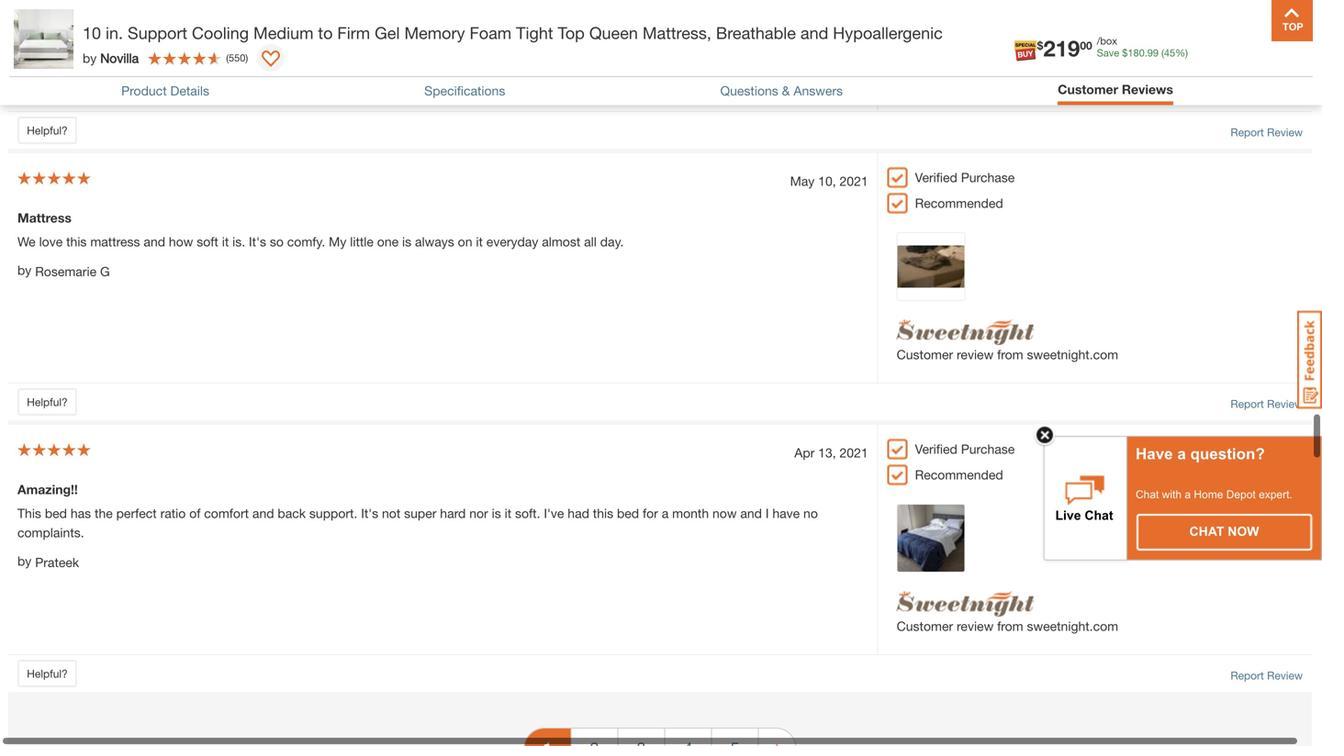 Task type: vqa. For each thing, say whether or not it's contained in the screenshot.
480
no



Task type: locate. For each thing, give the bounding box(es) containing it.
1 vertical spatial customer review from sweetnight.com
[[897, 347, 1118, 362]]

0 vertical spatial purchase
[[961, 170, 1015, 185]]

questions & answers button
[[720, 83, 843, 98], [720, 83, 843, 98]]

purchase for may 10, 2021
[[961, 170, 1015, 185]]

with
[[1162, 488, 1182, 501]]

helpful? button for mattress
[[17, 388, 77, 416]]

a right have at the bottom right of the page
[[1177, 445, 1186, 463]]

0 vertical spatial verified purchase
[[915, 170, 1015, 185]]

1 logo image from the top
[[897, 48, 1034, 73]]

0 vertical spatial verified
[[915, 170, 958, 185]]

report for may 10, 2021
[[1231, 398, 1264, 410]]

recommended
[[915, 196, 1003, 211], [915, 467, 1003, 483]]

a
[[1177, 445, 1186, 463], [1185, 488, 1191, 501], [662, 506, 669, 521]]

1 vertical spatial report review
[[1231, 398, 1303, 410]]

0 vertical spatial report
[[1231, 126, 1264, 139]]

550
[[229, 52, 246, 64]]

it's inside amazing!! this bed has the perfect ratio of comfort and back support. it's not super hard nor is it soft. i've had this bed for a month now and i have no complaints.
[[361, 506, 378, 521]]

0 vertical spatial sweetnight.com
[[1027, 75, 1118, 90]]

0 vertical spatial report review button
[[1231, 124, 1303, 140]]

1 vertical spatial verified
[[915, 442, 958, 457]]

review
[[1267, 126, 1303, 139], [1267, 398, 1303, 410], [1267, 669, 1303, 682]]

this right love
[[66, 234, 87, 249]]

complaints.
[[17, 525, 84, 540]]

2 purchase from the top
[[961, 442, 1015, 457]]

is inside amazing!! this bed has the perfect ratio of comfort and back support. it's not super hard nor is it soft. i've had this bed for a month now and i have no complaints.
[[492, 506, 501, 521]]

1 vertical spatial review
[[1267, 398, 1303, 410]]

3 helpful? button from the top
[[17, 660, 77, 688]]

2 report review from the top
[[1231, 398, 1303, 410]]

2 vertical spatial report
[[1231, 669, 1264, 682]]

nor
[[469, 506, 488, 521]]

it left the is.
[[222, 234, 229, 249]]

0 vertical spatial report review
[[1231, 126, 1303, 139]]

2 vertical spatial review
[[1267, 669, 1303, 682]]

purchase
[[961, 170, 1015, 185], [961, 442, 1015, 457]]

2 logo image from the top
[[897, 320, 1034, 345]]

3 logo image from the top
[[897, 591, 1034, 617]]

2 report review button from the top
[[1231, 396, 1303, 412]]

3 customer review from sweetnight.com from the top
[[897, 619, 1118, 634]]

amazing!! this bed has the perfect ratio of comfort and back support. it's not super hard nor is it soft. i've had this bed for a month now and i have no complaints.
[[17, 482, 818, 540]]

1 horizontal spatial this
[[593, 506, 613, 521]]

2 verified from the top
[[915, 442, 958, 457]]

medium
[[253, 23, 313, 43]]

for
[[643, 506, 658, 521]]

by prateek
[[17, 554, 79, 570]]

0 vertical spatial logo image
[[897, 48, 1034, 73]]

it's right the is.
[[249, 234, 266, 249]]

2021 for may 10, 2021
[[840, 174, 868, 189]]

logo image for apr 13, 2021
[[897, 591, 1034, 617]]

)
[[246, 52, 248, 64]]

prateek button
[[35, 553, 79, 572]]

2 helpful? from the top
[[27, 396, 68, 409]]

1 vertical spatial recommended
[[915, 467, 1003, 483]]

queen
[[589, 23, 638, 43]]

0 vertical spatial 2021
[[840, 174, 868, 189]]

reviews
[[1122, 82, 1173, 97]]

0 vertical spatial from
[[997, 75, 1023, 90]]

3 review from the top
[[1267, 669, 1303, 682]]

0 vertical spatial review
[[957, 75, 994, 90]]

1 horizontal spatial $
[[1122, 47, 1128, 59]]

display image
[[262, 51, 280, 69]]

support
[[128, 23, 187, 43]]

verified purchase for apr 13, 2021
[[915, 442, 1015, 457]]

( left )
[[226, 52, 229, 64]]

0 vertical spatial review
[[1267, 126, 1303, 139]]

it
[[222, 234, 229, 249], [476, 234, 483, 249], [505, 506, 512, 521]]

1 review from the top
[[957, 75, 994, 90]]

of
[[189, 506, 201, 521]]

$ inside $ 219 00
[[1037, 39, 1043, 52]]

specifications button
[[424, 83, 505, 98], [424, 83, 505, 98]]

from for may 10, 2021
[[997, 347, 1023, 362]]

1 vertical spatial 2021
[[840, 445, 868, 460]]

and left i in the right of the page
[[740, 506, 762, 521]]

back
[[278, 506, 306, 521]]

1 customer review from sweetnight.com from the top
[[897, 75, 1118, 90]]

( inside /box save $ 180 . 99 ( 45 %)
[[1162, 47, 1164, 59]]

report review button for apr 13, 2021
[[1231, 668, 1303, 684]]

2 vertical spatial report review button
[[1231, 668, 1303, 684]]

0 vertical spatial this
[[66, 234, 87, 249]]

review
[[957, 75, 994, 90], [957, 347, 994, 362], [957, 619, 994, 634]]

report review for apr 13, 2021
[[1231, 669, 1303, 682]]

0 horizontal spatial is
[[402, 234, 411, 249]]

$ right save
[[1122, 47, 1128, 59]]

everyday
[[486, 234, 538, 249]]

and left back
[[252, 506, 274, 521]]

0 vertical spatial helpful?
[[27, 124, 68, 137]]

apr 13, 2021
[[794, 445, 868, 460]]

1 vertical spatial report
[[1231, 398, 1264, 410]]

and
[[801, 23, 828, 43], [144, 234, 165, 249], [252, 506, 274, 521], [740, 506, 762, 521]]

bed
[[45, 506, 67, 521], [617, 506, 639, 521]]

questions
[[720, 83, 778, 98]]

0 vertical spatial customer review from sweetnight.com
[[897, 75, 1118, 90]]

1 horizontal spatial (
[[1162, 47, 1164, 59]]

have
[[1136, 445, 1173, 463]]

may 10, 2021
[[790, 174, 868, 189]]

2 vertical spatial helpful? button
[[17, 660, 77, 688]]

0 vertical spatial helpful? button
[[17, 117, 77, 144]]

save
[[1097, 47, 1119, 59]]

2 vertical spatial from
[[997, 619, 1023, 634]]

this right had
[[593, 506, 613, 521]]

3 report review button from the top
[[1231, 668, 1303, 684]]

is inside "mattress we love this mattress and how soft it is. it's so comfy. my little one is always on it everyday almost all day."
[[402, 234, 411, 249]]

0 vertical spatial recommended
[[915, 196, 1003, 211]]

helpful? for amazing!!
[[27, 668, 68, 680]]

and left "how"
[[144, 234, 165, 249]]

0 vertical spatial is
[[402, 234, 411, 249]]

2 vertical spatial customer review from sweetnight.com
[[897, 619, 1118, 634]]

1 horizontal spatial is
[[492, 506, 501, 521]]

helpful?
[[27, 124, 68, 137], [27, 396, 68, 409], [27, 668, 68, 680]]

/box save $ 180 . 99 ( 45 %)
[[1097, 35, 1188, 59]]

perfect
[[116, 506, 157, 521]]

2 customer review from sweetnight.com from the top
[[897, 347, 1118, 362]]

by inside the by jon m
[[17, 10, 31, 25]]

2 vertical spatial a
[[662, 506, 669, 521]]

a right for
[[662, 506, 669, 521]]

had
[[568, 506, 589, 521]]

report review button
[[1231, 124, 1303, 140], [1231, 396, 1303, 412], [1231, 668, 1303, 684]]

question?
[[1190, 445, 1265, 463]]

( 550 )
[[226, 52, 248, 64]]

jon m button
[[35, 10, 71, 29]]

by for by rosemarie g
[[17, 263, 31, 278]]

top button
[[1272, 0, 1313, 41]]

1 purchase from the top
[[961, 170, 1015, 185]]

it's left not
[[361, 506, 378, 521]]

1 vertical spatial helpful? button
[[17, 388, 77, 416]]

from
[[997, 75, 1023, 90], [997, 347, 1023, 362], [997, 619, 1023, 634]]

2021 for apr 13, 2021
[[840, 445, 868, 460]]

answers
[[794, 83, 843, 98]]

comfort
[[204, 506, 249, 521]]

1 vertical spatial report review button
[[1231, 396, 1303, 412]]

0 horizontal spatial it's
[[249, 234, 266, 249]]

2 vertical spatial review
[[957, 619, 994, 634]]

0 horizontal spatial (
[[226, 52, 229, 64]]

so
[[270, 234, 284, 249]]

2021 right 10,
[[840, 174, 868, 189]]

3 review from the top
[[957, 619, 994, 634]]

review for may 10, 2021
[[1267, 398, 1303, 410]]

2 from from the top
[[997, 347, 1023, 362]]

3 report from the top
[[1231, 669, 1264, 682]]

3 sweetnight.com from the top
[[1027, 619, 1118, 634]]

1 vertical spatial review
[[957, 347, 994, 362]]

&
[[782, 83, 790, 98]]

it left soft.
[[505, 506, 512, 521]]

1 report review from the top
[[1231, 126, 1303, 139]]

%)
[[1175, 47, 1188, 59]]

is.
[[232, 234, 245, 249]]

by inside the by prateek
[[17, 554, 31, 569]]

report review button for may 10, 2021
[[1231, 396, 1303, 412]]

product
[[121, 83, 167, 98]]

1 vertical spatial purchase
[[961, 442, 1015, 457]]

2 sweetnight.com from the top
[[1027, 347, 1118, 362]]

0 horizontal spatial this
[[66, 234, 87, 249]]

product details
[[121, 83, 209, 98]]

0 vertical spatial it's
[[249, 234, 266, 249]]

rosemarie
[[35, 264, 96, 279]]

firm
[[337, 23, 370, 43]]

0 vertical spatial a
[[1177, 445, 1186, 463]]

2 vertical spatial logo image
[[897, 591, 1034, 617]]

bed left for
[[617, 506, 639, 521]]

2 vertical spatial helpful?
[[27, 668, 68, 680]]

2 vertical spatial report review
[[1231, 669, 1303, 682]]

2 bed from the left
[[617, 506, 639, 521]]

customer review from sweetnight.com
[[897, 75, 1118, 90], [897, 347, 1118, 362], [897, 619, 1118, 634]]

by left prateek
[[17, 554, 31, 569]]

1 vertical spatial helpful?
[[27, 396, 68, 409]]

soft
[[197, 234, 218, 249]]

219
[[1043, 35, 1080, 61]]

1 horizontal spatial it's
[[361, 506, 378, 521]]

helpful? button
[[17, 117, 77, 144], [17, 388, 77, 416], [17, 660, 77, 688]]

it's
[[249, 234, 266, 249], [361, 506, 378, 521]]

1 vertical spatial from
[[997, 347, 1023, 362]]

$ left 00
[[1037, 39, 1043, 52]]

10
[[83, 23, 101, 43]]

jon
[[35, 11, 56, 27]]

by inside by rosemarie g
[[17, 263, 31, 278]]

3 helpful? from the top
[[27, 668, 68, 680]]

1 2021 from the top
[[840, 174, 868, 189]]

3 from from the top
[[997, 619, 1023, 634]]

logo image for may 10, 2021
[[897, 320, 1034, 345]]

navigation
[[524, 715, 797, 746]]

1 vertical spatial verified purchase
[[915, 442, 1015, 457]]

( right 99
[[1162, 47, 1164, 59]]

2021 right "13,"
[[840, 445, 868, 460]]

2 review from the top
[[957, 347, 994, 362]]

1 verified purchase from the top
[[915, 170, 1015, 185]]

review for may 10, 2021
[[957, 347, 994, 362]]

2 helpful? button from the top
[[17, 388, 77, 416]]

1 recommended from the top
[[915, 196, 1003, 211]]

2 vertical spatial sweetnight.com
[[1027, 619, 1118, 634]]

have a question?
[[1136, 445, 1265, 463]]

45
[[1164, 47, 1175, 59]]

mattress,
[[643, 23, 712, 43]]

bed up "complaints."
[[45, 506, 67, 521]]

1 vertical spatial this
[[593, 506, 613, 521]]

it right on
[[476, 234, 483, 249]]

2 report from the top
[[1231, 398, 1264, 410]]

always
[[415, 234, 454, 249]]

2 verified purchase from the top
[[915, 442, 1015, 457]]

0 horizontal spatial $
[[1037, 39, 1043, 52]]

2 2021 from the top
[[840, 445, 868, 460]]

3 report review from the top
[[1231, 669, 1303, 682]]

love
[[39, 234, 63, 249]]

by down 10
[[83, 50, 97, 65]]

0 horizontal spatial bed
[[45, 506, 67, 521]]

by left jon
[[17, 10, 31, 25]]

is right nor
[[492, 506, 501, 521]]

logo image
[[897, 48, 1034, 73], [897, 320, 1034, 345], [897, 591, 1034, 617]]

1 report from the top
[[1231, 126, 1264, 139]]

review for apr 13, 2021
[[957, 619, 994, 634]]

1 vertical spatial logo image
[[897, 320, 1034, 345]]

1 vertical spatial is
[[492, 506, 501, 521]]

a right with
[[1185, 488, 1191, 501]]

2 review from the top
[[1267, 398, 1303, 410]]

cooling
[[192, 23, 249, 43]]

it inside amazing!! this bed has the perfect ratio of comfort and back support. it's not super hard nor is it soft. i've had this bed for a month now and i have no complaints.
[[505, 506, 512, 521]]

is right one
[[402, 234, 411, 249]]

feedback link image
[[1297, 310, 1322, 410]]

verified
[[915, 170, 958, 185], [915, 442, 958, 457]]

2 horizontal spatial it
[[505, 506, 512, 521]]

i've
[[544, 506, 564, 521]]

helpful? button for amazing!!
[[17, 660, 77, 688]]

1 vertical spatial sweetnight.com
[[1027, 347, 1118, 362]]

1 vertical spatial it's
[[361, 506, 378, 521]]

is
[[402, 234, 411, 249], [492, 506, 501, 521]]

2 recommended from the top
[[915, 467, 1003, 483]]

1 horizontal spatial bed
[[617, 506, 639, 521]]

by down we on the left of the page
[[17, 263, 31, 278]]

1 review from the top
[[1267, 126, 1303, 139]]

1 verified from the top
[[915, 170, 958, 185]]



Task type: describe. For each thing, give the bounding box(es) containing it.
10,
[[818, 174, 836, 189]]

expert.
[[1259, 488, 1293, 501]]

by novilla
[[83, 50, 139, 65]]

by for by novilla
[[83, 50, 97, 65]]

rosemarie g button
[[35, 262, 110, 281]]

13,
[[818, 445, 836, 460]]

all
[[584, 234, 597, 249]]

soft.
[[515, 506, 540, 521]]

chat now link
[[1138, 515, 1311, 550]]

99
[[1148, 47, 1159, 59]]

now
[[1228, 525, 1259, 539]]

a inside amazing!! this bed has the perfect ratio of comfort and back support. it's not super hard nor is it soft. i've had this bed for a month now and i have no complaints.
[[662, 506, 669, 521]]

ratio
[[160, 506, 186, 521]]

how
[[169, 234, 193, 249]]

1 sweetnight.com from the top
[[1027, 75, 1118, 90]]

support.
[[309, 506, 357, 521]]

top
[[558, 23, 585, 43]]

this inside "mattress we love this mattress and how soft it is. it's so comfy. my little one is always on it everyday almost all day."
[[66, 234, 87, 249]]

tight
[[516, 23, 553, 43]]

the
[[95, 506, 113, 521]]

/box
[[1097, 35, 1117, 47]]

have
[[773, 506, 800, 521]]

details
[[170, 83, 209, 98]]

report review for may 10, 2021
[[1231, 398, 1303, 410]]

10 in. support cooling medium to firm gel memory foam tight top queen mattress, breathable and hypoallergenic
[[83, 23, 943, 43]]

sweetnight.com for apr 13, 2021
[[1027, 619, 1118, 634]]

by rosemarie g
[[17, 263, 110, 279]]

00
[[1080, 39, 1092, 52]]

g
[[100, 264, 110, 279]]

prateek
[[35, 555, 79, 570]]

by for by prateek
[[17, 554, 31, 569]]

questions & answers
[[720, 83, 843, 98]]

customer review from sweetnight.com for apr 13, 2021
[[897, 619, 1118, 634]]

foam
[[470, 23, 512, 43]]

hard
[[440, 506, 466, 521]]

purchase for apr 13, 2021
[[961, 442, 1015, 457]]

180
[[1128, 47, 1145, 59]]

1 helpful? from the top
[[27, 124, 68, 137]]

gel
[[375, 23, 400, 43]]

not
[[382, 506, 401, 521]]

novilla
[[100, 50, 139, 65]]

sweetnight.com for may 10, 2021
[[1027, 347, 1118, 362]]

m
[[60, 11, 71, 27]]

by for by jon m
[[17, 10, 31, 25]]

verified for apr 13, 2021
[[915, 442, 958, 457]]

review for apr 13, 2021
[[1267, 669, 1303, 682]]

my
[[329, 234, 346, 249]]

chat now
[[1190, 525, 1259, 539]]

verified for may 10, 2021
[[915, 170, 958, 185]]

super
[[404, 506, 437, 521]]

comfy.
[[287, 234, 325, 249]]

may
[[790, 174, 815, 189]]

chat
[[1190, 525, 1224, 539]]

apr
[[794, 445, 815, 460]]

customer reviews
[[1058, 82, 1173, 97]]

1 from from the top
[[997, 75, 1023, 90]]

recommended for apr 13, 2021
[[915, 467, 1003, 483]]

$ inside /box save $ 180 . 99 ( 45 %)
[[1122, 47, 1128, 59]]

customer review from sweetnight.com for may 10, 2021
[[897, 347, 1118, 362]]

day.
[[600, 234, 624, 249]]

has
[[71, 506, 91, 521]]

chat
[[1136, 488, 1159, 501]]

1 horizontal spatial it
[[476, 234, 483, 249]]

it's inside "mattress we love this mattress and how soft it is. it's so comfy. my little one is always on it everyday almost all day."
[[249, 234, 266, 249]]

mattress we love this mattress and how soft it is. it's so comfy. my little one is always on it everyday almost all day.
[[17, 210, 624, 249]]

breathable
[[716, 23, 796, 43]]

and inside "mattress we love this mattress and how soft it is. it's so comfy. my little one is always on it everyday almost all day."
[[144, 234, 165, 249]]

i
[[766, 506, 769, 521]]

1 report review button from the top
[[1231, 124, 1303, 140]]

now
[[713, 506, 737, 521]]

memory
[[404, 23, 465, 43]]

$ 219 00
[[1037, 35, 1092, 61]]

depot
[[1226, 488, 1256, 501]]

almost
[[542, 234, 581, 249]]

hypoallergenic
[[833, 23, 943, 43]]

this inside amazing!! this bed has the perfect ratio of comfort and back support. it's not super hard nor is it soft. i've had this bed for a month now and i have no complaints.
[[593, 506, 613, 521]]

to
[[318, 23, 333, 43]]

product image image
[[14, 9, 73, 69]]

we
[[17, 234, 36, 249]]

mattress
[[90, 234, 140, 249]]

verified purchase for may 10, 2021
[[915, 170, 1015, 185]]

chat with a home depot expert.
[[1136, 488, 1293, 501]]

on
[[458, 234, 472, 249]]

1 helpful? button from the top
[[17, 117, 77, 144]]

0 horizontal spatial it
[[222, 234, 229, 249]]

amazing!!
[[17, 482, 78, 497]]

.
[[1145, 47, 1148, 59]]

month
[[672, 506, 709, 521]]

helpful? for mattress
[[27, 396, 68, 409]]

from for apr 13, 2021
[[997, 619, 1023, 634]]

by jon m
[[17, 10, 71, 27]]

report for apr 13, 2021
[[1231, 669, 1264, 682]]

recommended for may 10, 2021
[[915, 196, 1003, 211]]

1 vertical spatial a
[[1185, 488, 1191, 501]]

in.
[[106, 23, 123, 43]]

1 bed from the left
[[45, 506, 67, 521]]

this
[[17, 506, 41, 521]]

and up answers
[[801, 23, 828, 43]]

mattress
[[17, 210, 71, 225]]

specifications
[[424, 83, 505, 98]]



